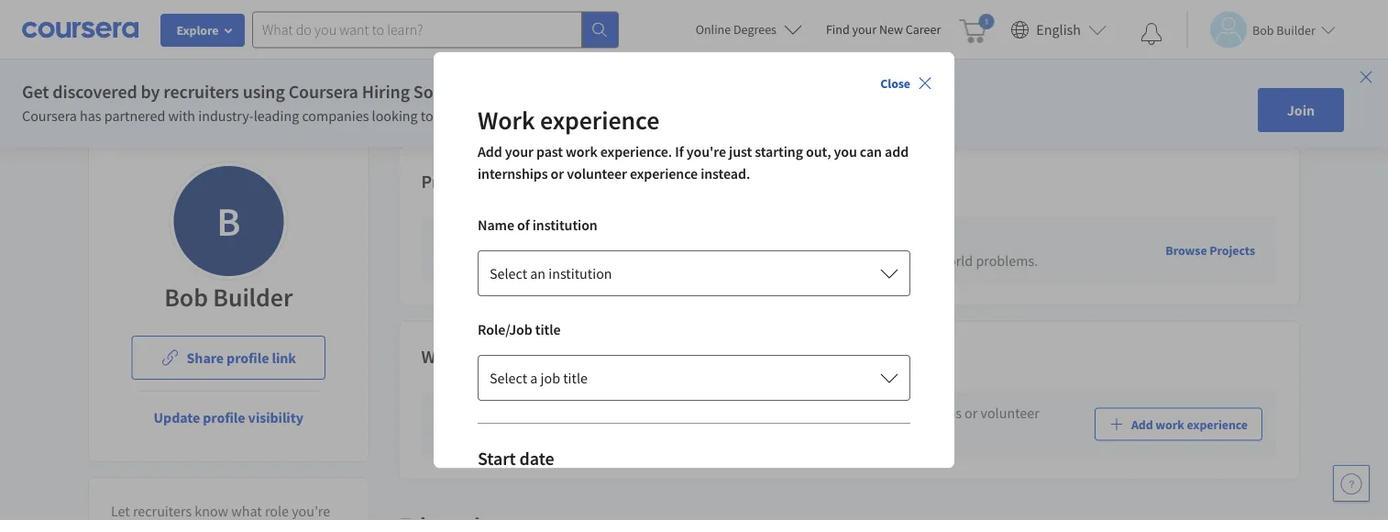 Task type: vqa. For each thing, say whether or not it's contained in the screenshot.
If in Add your past work experience here. If you're just starting out, you can add internships or volunteer experience instead.
yes



Task type: describe. For each thing, give the bounding box(es) containing it.
close
[[881, 75, 911, 91]]

solutions
[[413, 80, 488, 103]]

ability
[[818, 252, 857, 270]]

expertise
[[733, 252, 789, 270]]

starting inside the work experience add your past work experience. if you're just starting out, you can add internships or volunteer experience instead.
[[755, 142, 803, 160]]

job
[[541, 368, 560, 387]]

open
[[455, 106, 486, 125]]

level
[[526, 106, 555, 125]]

work history
[[421, 345, 520, 368]]

help center image
[[1341, 472, 1363, 494]]

industry-
[[198, 106, 254, 125]]

join
[[1288, 101, 1315, 119]]

visibility
[[248, 408, 304, 426]]

real-
[[910, 252, 938, 270]]

you're
[[687, 142, 726, 160]]

new
[[879, 21, 903, 38]]

show notifications image
[[1141, 23, 1163, 45]]

job-
[[684, 230, 709, 248]]

add inside the work experience add your past work experience. if you're just starting out, you can add internships or volunteer experience instead.
[[478, 142, 502, 160]]

b
[[217, 195, 241, 246]]

english button
[[1004, 0, 1114, 60]]

work experience dialog
[[434, 52, 955, 520]]

work inside the work experience add your past work experience. if you're just starting out, you can add internships or volunteer experience instead.
[[566, 142, 598, 160]]

profile for update
[[203, 408, 245, 426]]

add inside add your past work experience here. if you're just starting out, you can add internships or volunteer experience instead.
[[436, 404, 460, 423]]

your for past
[[463, 404, 491, 423]]

share profile link button
[[132, 336, 326, 380]]

b button
[[169, 161, 288, 281]]

browse projects
[[1166, 242, 1256, 258]]

a
[[530, 368, 538, 387]]

if inside add your past work experience here. if you're just starting out, you can add internships or volunteer experience instead.
[[661, 404, 669, 423]]

name of institution
[[478, 215, 598, 234]]

join button
[[1258, 88, 1345, 132]]

relevant
[[709, 230, 763, 248]]

skills
[[535, 230, 568, 248]]

problems.
[[976, 252, 1038, 270]]

here
[[516, 252, 543, 270]]

add work experience
[[1132, 416, 1248, 433]]

with inside the get discovered by recruiters using coursera hiring solutions coursera has partnered with industry-leading companies looking to fill open entry-level positions.
[[168, 106, 195, 125]]

to inside the get discovered by recruiters using coursera hiring solutions coursera has partnered with industry-leading companies looking to fill open entry-level positions.
[[421, 106, 434, 125]]

by
[[141, 80, 160, 103]]

work inside add your past work experience here. if you're just starting out, you can add internships or volunteer experience instead.
[[523, 404, 554, 423]]

work experience add your past work experience. if you're just starting out, you can add internships or volunteer experience instead.
[[478, 104, 909, 182]]

add inside add your past work experience here. if you're just starting out, you can add internships or volunteer experience instead.
[[867, 404, 890, 423]]

find your new career link
[[817, 18, 950, 41]]

browse
[[1166, 242, 1208, 258]]

update profile visibility button
[[139, 395, 318, 439]]

out, inside the work experience add your past work experience. if you're just starting out, you can add internships or volunteer experience instead.
[[806, 142, 831, 160]]

institution for select an institution
[[549, 264, 612, 282]]

builder
[[213, 281, 293, 313]]

leading
[[254, 106, 299, 125]]

to left solve
[[860, 252, 872, 270]]

entry-
[[489, 106, 526, 125]]

to right skills
[[571, 230, 584, 248]]

fill
[[436, 106, 452, 125]]

just inside the work experience add your past work experience. if you're just starting out, you can add internships or volunteer experience instead.
[[729, 142, 752, 160]]

Select a job title button
[[478, 355, 911, 401]]

career
[[906, 21, 941, 38]]

select for select an institution
[[490, 264, 527, 282]]

personal details
[[167, 122, 291, 145]]

of
[[517, 215, 530, 234]]

experience.
[[601, 142, 672, 160]]

showcase
[[436, 230, 500, 248]]

edit image
[[340, 113, 354, 127]]

your inside the work experience add your past work experience. if you're just starting out, you can add internships or volunteer experience instead.
[[505, 142, 534, 160]]

find your new career
[[826, 21, 941, 38]]

bob
[[164, 281, 208, 313]]

name
[[478, 215, 514, 234]]

using
[[243, 80, 285, 103]]

here.
[[627, 404, 658, 423]]

projects inside button
[[1210, 242, 1256, 258]]

select for select a job title
[[490, 368, 527, 387]]

link
[[272, 349, 296, 367]]

role/job
[[478, 320, 533, 338]]

experience
[[399, 99, 518, 131]]

details
[[238, 122, 291, 145]]

find
[[826, 21, 850, 38]]

solve
[[875, 252, 907, 270]]

companies
[[302, 106, 369, 125]]

get
[[22, 80, 49, 103]]

shopping cart: 1 item image
[[960, 14, 994, 43]]

demonstrate
[[562, 252, 640, 270]]

if inside the work experience add your past work experience. if you're just starting out, you can add internships or volunteer experience instead.
[[675, 142, 684, 160]]

can inside the work experience add your past work experience. if you're just starting out, you can add internships or volunteer experience instead.
[[860, 142, 882, 160]]

has
[[80, 106, 101, 125]]



Task type: locate. For each thing, give the bounding box(es) containing it.
title right job
[[563, 368, 588, 387]]

technical
[[674, 252, 730, 270]]

your inside add your past work experience here. if you're just starting out, you can add internships or volunteer experience instead.
[[463, 404, 491, 423]]

instead. inside the work experience add your past work experience. if you're just starting out, you can add internships or volunteer experience instead.
[[701, 164, 750, 182]]

add inside button
[[1132, 416, 1153, 433]]

0 vertical spatial out,
[[806, 142, 831, 160]]

instead.
[[701, 164, 750, 182], [506, 426, 554, 445]]

just inside add your past work experience here. if you're just starting out, you can add internships or volunteer experience instead.
[[713, 404, 736, 423]]

0 vertical spatial past
[[536, 142, 563, 160]]

institution
[[533, 215, 598, 234], [549, 264, 612, 282]]

update profile visibility
[[154, 408, 304, 426]]

your left technical
[[643, 252, 671, 270]]

1 horizontal spatial work
[[566, 142, 598, 160]]

you
[[834, 142, 857, 160], [816, 404, 839, 423]]

work
[[478, 104, 535, 136], [421, 345, 462, 368]]

volunteer inside add your past work experience here. if you're just starting out, you can add internships or volunteer experience instead.
[[981, 404, 1040, 423]]

1 vertical spatial past
[[494, 404, 520, 423]]

0 vertical spatial coursera
[[289, 80, 358, 103]]

internships inside add your past work experience here. if you're just starting out, you can add internships or volunteer experience instead.
[[893, 404, 962, 423]]

recruiters up industry-
[[164, 80, 239, 103]]

internships
[[478, 164, 548, 182], [893, 404, 962, 423]]

select an institution
[[490, 264, 612, 282]]

an
[[530, 264, 546, 282]]

projects
[[766, 230, 818, 248], [463, 252, 513, 270]]

1 vertical spatial work
[[421, 345, 462, 368]]

0 vertical spatial starting
[[755, 142, 803, 160]]

positions.
[[558, 106, 618, 125]]

1 vertical spatial or
[[965, 404, 978, 423]]

0 vertical spatial institution
[[533, 215, 598, 234]]

add work experience button
[[1095, 408, 1263, 441]]

projects up and
[[766, 230, 818, 248]]

recruiters inside the get discovered by recruiters using coursera hiring solutions coursera has partnered with industry-leading companies looking to fill open entry-level positions.
[[164, 80, 239, 103]]

1 vertical spatial select
[[490, 368, 527, 387]]

1 vertical spatial title
[[563, 368, 588, 387]]

1 vertical spatial institution
[[549, 264, 612, 282]]

profile
[[227, 349, 269, 367], [203, 408, 245, 426]]

showcase your skills to recruiters with job-relevant projects add projects here to demonstrate your technical expertise and ability to solve real-world problems.
[[436, 230, 1038, 270]]

past down "level"
[[536, 142, 563, 160]]

select a job title
[[490, 368, 588, 387]]

personal
[[167, 122, 235, 145]]

1 horizontal spatial with
[[652, 230, 681, 248]]

date
[[520, 447, 554, 470]]

with left job-
[[652, 230, 681, 248]]

recruiters inside showcase your skills to recruiters with job-relevant projects add projects here to demonstrate your technical expertise and ability to solve real-world problems.
[[587, 230, 649, 248]]

0 vertical spatial profile
[[227, 349, 269, 367]]

or inside the work experience add your past work experience. if you're just starting out, you can add internships or volunteer experience instead.
[[551, 164, 564, 182]]

coursera
[[289, 80, 358, 103], [22, 106, 77, 125]]

0 horizontal spatial instead.
[[506, 426, 554, 445]]

institution right an
[[549, 264, 612, 282]]

0 vertical spatial with
[[168, 106, 195, 125]]

0 vertical spatial you
[[834, 142, 857, 160]]

select left a in the bottom left of the page
[[490, 368, 527, 387]]

profile inside button
[[203, 408, 245, 426]]

with inside showcase your skills to recruiters with job-relevant projects add projects here to demonstrate your technical expertise and ability to solve real-world problems.
[[652, 230, 681, 248]]

select left an
[[490, 264, 527, 282]]

1 vertical spatial you
[[816, 404, 839, 423]]

1 vertical spatial volunteer
[[981, 404, 1040, 423]]

1 vertical spatial projects
[[1210, 242, 1256, 258]]

0 horizontal spatial volunteer
[[567, 164, 627, 182]]

just
[[729, 142, 752, 160], [713, 404, 736, 423]]

start
[[478, 447, 516, 470]]

volunteer inside the work experience add your past work experience. if you're just starting out, you can add internships or volunteer experience instead.
[[567, 164, 627, 182]]

recruiters
[[164, 80, 239, 103], [587, 230, 649, 248]]

1 vertical spatial if
[[661, 404, 669, 423]]

can inside add your past work experience here. if you're just starting out, you can add internships or volunteer experience instead.
[[842, 404, 864, 423]]

close button
[[873, 67, 940, 100]]

0 horizontal spatial recruiters
[[164, 80, 239, 103]]

coursera down get
[[22, 106, 77, 125]]

bob builder
[[164, 281, 293, 313]]

0 vertical spatial projects
[[766, 230, 818, 248]]

history
[[466, 345, 520, 368]]

2 horizontal spatial work
[[1156, 416, 1185, 433]]

0 horizontal spatial or
[[551, 164, 564, 182]]

starting right you're
[[738, 404, 785, 423]]

you're
[[672, 404, 710, 423]]

your right find
[[853, 21, 877, 38]]

1 horizontal spatial internships
[[893, 404, 962, 423]]

your for new
[[853, 21, 877, 38]]

select
[[490, 264, 527, 282], [490, 368, 527, 387]]

recruiters up demonstrate
[[587, 230, 649, 248]]

title inside button
[[563, 368, 588, 387]]

add your past work experience here. if you're just starting out, you can add internships or volunteer experience instead.
[[436, 404, 1040, 445]]

start date
[[478, 447, 554, 470]]

to left the fill
[[421, 106, 434, 125]]

your up here
[[503, 230, 532, 248]]

just right you're
[[729, 142, 752, 160]]

your up start at the left
[[463, 404, 491, 423]]

Select an institution button
[[478, 250, 911, 296]]

projects down 'showcase'
[[463, 252, 513, 270]]

0 horizontal spatial past
[[494, 404, 520, 423]]

volunteer
[[567, 164, 627, 182], [981, 404, 1040, 423]]

work inside add work experience button
[[1156, 416, 1185, 433]]

experience inside button
[[1187, 416, 1248, 433]]

add inside the work experience add your past work experience. if you're just starting out, you can add internships or volunteer experience instead.
[[885, 142, 909, 160]]

1 horizontal spatial past
[[536, 142, 563, 160]]

0 horizontal spatial title
[[535, 320, 561, 338]]

past inside add your past work experience here. if you're just starting out, you can add internships or volunteer experience instead.
[[494, 404, 520, 423]]

share
[[187, 349, 224, 367]]

if left you're
[[675, 142, 684, 160]]

partnered
[[104, 106, 165, 125]]

hiring
[[362, 80, 410, 103]]

None search field
[[252, 11, 619, 48]]

get discovered by recruiters using coursera hiring solutions coursera has partnered with industry-leading companies looking to fill open entry-level positions.
[[22, 80, 618, 125]]

1 horizontal spatial projects
[[1210, 242, 1256, 258]]

you inside add your past work experience here. if you're just starting out, you can add internships or volunteer experience instead.
[[816, 404, 839, 423]]

1 vertical spatial out,
[[788, 404, 813, 423]]

projects up 'showcase'
[[421, 170, 485, 193]]

1 horizontal spatial work
[[478, 104, 535, 136]]

profile right update
[[203, 408, 245, 426]]

share profile link
[[187, 349, 296, 367]]

and
[[792, 252, 816, 270]]

1 vertical spatial add
[[867, 404, 890, 423]]

work inside the work experience add your past work experience. if you're just starting out, you can add internships or volunteer experience instead.
[[478, 104, 535, 136]]

work left history
[[421, 345, 462, 368]]

profile inside button
[[227, 349, 269, 367]]

update
[[154, 408, 200, 426]]

0 horizontal spatial work
[[421, 345, 462, 368]]

starting right you're
[[755, 142, 803, 160]]

0 vertical spatial select
[[490, 264, 527, 282]]

instead. up the date
[[506, 426, 554, 445]]

starting
[[755, 142, 803, 160], [738, 404, 785, 423]]

projects right browse
[[1210, 242, 1256, 258]]

your down "entry-"
[[505, 142, 534, 160]]

1 horizontal spatial if
[[675, 142, 684, 160]]

instead. inside add your past work experience here. if you're just starting out, you can add internships or volunteer experience instead.
[[506, 426, 554, 445]]

0 horizontal spatial with
[[168, 106, 195, 125]]

1 horizontal spatial or
[[965, 404, 978, 423]]

starting inside add your past work experience here. if you're just starting out, you can add internships or volunteer experience instead.
[[738, 404, 785, 423]]

internships inside the work experience add your past work experience. if you're just starting out, you can add internships or volunteer experience instead.
[[478, 164, 548, 182]]

work for history
[[421, 345, 462, 368]]

your inside find your new career link
[[853, 21, 877, 38]]

profile left link
[[227, 349, 269, 367]]

1 horizontal spatial coursera
[[289, 80, 358, 103]]

1 vertical spatial can
[[842, 404, 864, 423]]

title
[[535, 320, 561, 338], [563, 368, 588, 387]]

1 vertical spatial recruiters
[[587, 230, 649, 248]]

looking
[[372, 106, 418, 125]]

discovered
[[53, 80, 137, 103]]

just right you're
[[713, 404, 736, 423]]

1 vertical spatial just
[[713, 404, 736, 423]]

with
[[168, 106, 195, 125], [652, 230, 681, 248]]

out,
[[806, 142, 831, 160], [788, 404, 813, 423]]

1 horizontal spatial instead.
[[701, 164, 750, 182]]

0 horizontal spatial if
[[661, 404, 669, 423]]

your for skills
[[503, 230, 532, 248]]

0 vertical spatial if
[[675, 142, 684, 160]]

1 vertical spatial starting
[[738, 404, 785, 423]]

1 vertical spatial coursera
[[22, 106, 77, 125]]

or
[[551, 164, 564, 182], [965, 404, 978, 423]]

0 vertical spatial internships
[[478, 164, 548, 182]]

to
[[421, 106, 434, 125], [571, 230, 584, 248], [546, 252, 559, 270], [860, 252, 872, 270]]

0 vertical spatial recruiters
[[164, 80, 239, 103]]

1 select from the top
[[490, 264, 527, 282]]

can
[[860, 142, 882, 160], [842, 404, 864, 423]]

coursera up companies
[[289, 80, 358, 103]]

0 vertical spatial instead.
[[701, 164, 750, 182]]

experience
[[540, 104, 660, 136], [630, 164, 698, 182], [557, 404, 624, 423], [1187, 416, 1248, 433], [436, 426, 503, 445]]

0 horizontal spatial projects
[[463, 252, 513, 270]]

past
[[536, 142, 563, 160], [494, 404, 520, 423]]

instead. down you're
[[701, 164, 750, 182]]

work
[[566, 142, 598, 160], [523, 404, 554, 423], [1156, 416, 1185, 433]]

1 horizontal spatial title
[[563, 368, 588, 387]]

if
[[675, 142, 684, 160], [661, 404, 669, 423]]

past up 'start date'
[[494, 404, 520, 423]]

0 vertical spatial work
[[478, 104, 535, 136]]

role/job title
[[478, 320, 561, 338]]

0 horizontal spatial projects
[[421, 170, 485, 193]]

or inside add your past work experience here. if you're just starting out, you can add internships or volunteer experience instead.
[[965, 404, 978, 423]]

1 horizontal spatial projects
[[766, 230, 818, 248]]

0 vertical spatial projects
[[421, 170, 485, 193]]

projects
[[421, 170, 485, 193], [1210, 242, 1256, 258]]

to right an
[[546, 252, 559, 270]]

work right the fill
[[478, 104, 535, 136]]

world
[[938, 252, 973, 270]]

1 vertical spatial projects
[[463, 252, 513, 270]]

profile for share
[[227, 349, 269, 367]]

add inside showcase your skills to recruiters with job-relevant projects add projects here to demonstrate your technical expertise and ability to solve real-world problems.
[[436, 252, 460, 270]]

work for experience
[[478, 104, 535, 136]]

1 vertical spatial with
[[652, 230, 681, 248]]

1 horizontal spatial volunteer
[[981, 404, 1040, 423]]

your
[[853, 21, 877, 38], [505, 142, 534, 160], [503, 230, 532, 248], [643, 252, 671, 270], [463, 404, 491, 423]]

title right role/job
[[535, 320, 561, 338]]

0 vertical spatial just
[[729, 142, 752, 160]]

0 horizontal spatial work
[[523, 404, 554, 423]]

1 vertical spatial profile
[[203, 408, 245, 426]]

1 vertical spatial internships
[[893, 404, 962, 423]]

institution right the 'of'
[[533, 215, 598, 234]]

browse projects button
[[1159, 234, 1263, 267]]

0 vertical spatial title
[[535, 320, 561, 338]]

institution inside button
[[549, 264, 612, 282]]

out, inside add your past work experience here. if you're just starting out, you can add internships or volunteer experience instead.
[[788, 404, 813, 423]]

0 vertical spatial volunteer
[[567, 164, 627, 182]]

0 vertical spatial add
[[885, 142, 909, 160]]

0 vertical spatial can
[[860, 142, 882, 160]]

coursera image
[[22, 15, 138, 44]]

if right 'here.'
[[661, 404, 669, 423]]

1 vertical spatial instead.
[[506, 426, 554, 445]]

past inside the work experience add your past work experience. if you're just starting out, you can add internships or volunteer experience instead.
[[536, 142, 563, 160]]

with left industry-
[[168, 106, 195, 125]]

institution for name of institution
[[533, 215, 598, 234]]

2 select from the top
[[490, 368, 527, 387]]

0 horizontal spatial internships
[[478, 164, 548, 182]]

english
[[1037, 21, 1081, 39]]

1 horizontal spatial recruiters
[[587, 230, 649, 248]]

0 vertical spatial or
[[551, 164, 564, 182]]

0 horizontal spatial coursera
[[22, 106, 77, 125]]

you inside the work experience add your past work experience. if you're just starting out, you can add internships or volunteer experience instead.
[[834, 142, 857, 160]]



